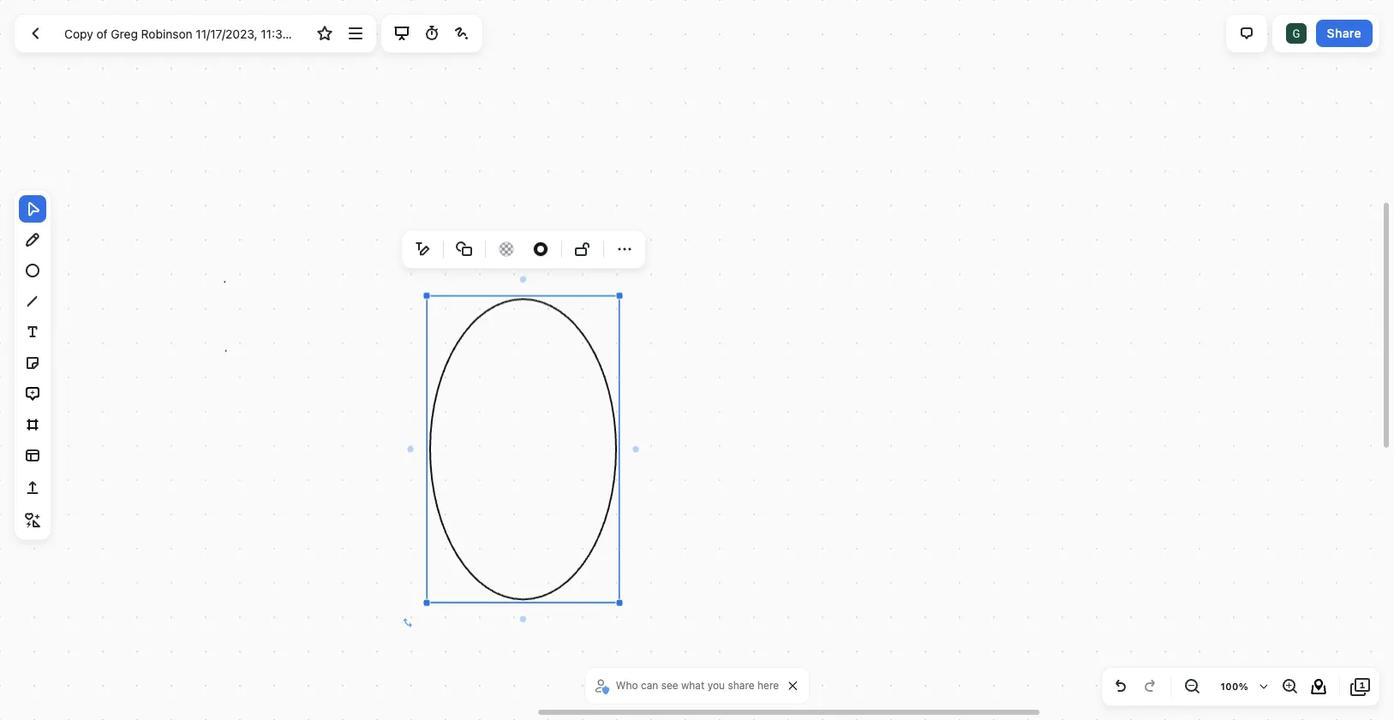 Task type: vqa. For each thing, say whether or not it's contained in the screenshot.
what
yes



Task type: describe. For each thing, give the bounding box(es) containing it.
undo image
[[1111, 677, 1131, 698]]

what
[[681, 680, 705, 692]]

more image
[[615, 239, 635, 260]]

Document name text field
[[52, 20, 309, 47]]

share
[[1327, 25, 1362, 40]]

more element
[[611, 236, 639, 263]]

who can see what you share here
[[616, 680, 779, 692]]

%
[[1239, 681, 1249, 692]]

pages image
[[1351, 677, 1371, 698]]

lock image
[[573, 239, 593, 260]]

templates image
[[22, 445, 43, 466]]

here
[[758, 680, 779, 692]]

zoom in image
[[1280, 677, 1300, 698]]

star this whiteboard image
[[315, 23, 335, 44]]

shape image
[[454, 239, 475, 260]]

mini map image
[[1309, 677, 1329, 698]]

shape element
[[451, 236, 478, 263]]

upload pdfs and images image
[[22, 478, 43, 498]]



Task type: locate. For each thing, give the bounding box(es) containing it.
timer image
[[421, 23, 442, 44]]

who
[[616, 680, 638, 692]]

present image
[[391, 23, 412, 44]]

share
[[728, 680, 755, 692]]

you
[[708, 680, 725, 692]]

100 %
[[1221, 681, 1249, 692]]

who can see what you share here button
[[592, 674, 784, 699]]

more tools image
[[22, 510, 43, 531]]

dashboard image
[[25, 23, 45, 44]]

lock element
[[569, 236, 597, 263]]

menu
[[405, 232, 642, 267]]

fill image
[[496, 237, 517, 261]]

text format element
[[409, 236, 436, 263]]

comment panel image
[[1237, 23, 1257, 44]]

laser image
[[452, 23, 472, 44]]

100
[[1221, 681, 1239, 692]]

see
[[661, 680, 678, 692]]

can
[[641, 680, 658, 692]]

more options image
[[345, 23, 366, 44]]

text format image
[[412, 239, 433, 260]]

zoom out image
[[1182, 677, 1202, 698]]

share button
[[1316, 20, 1373, 47]]



